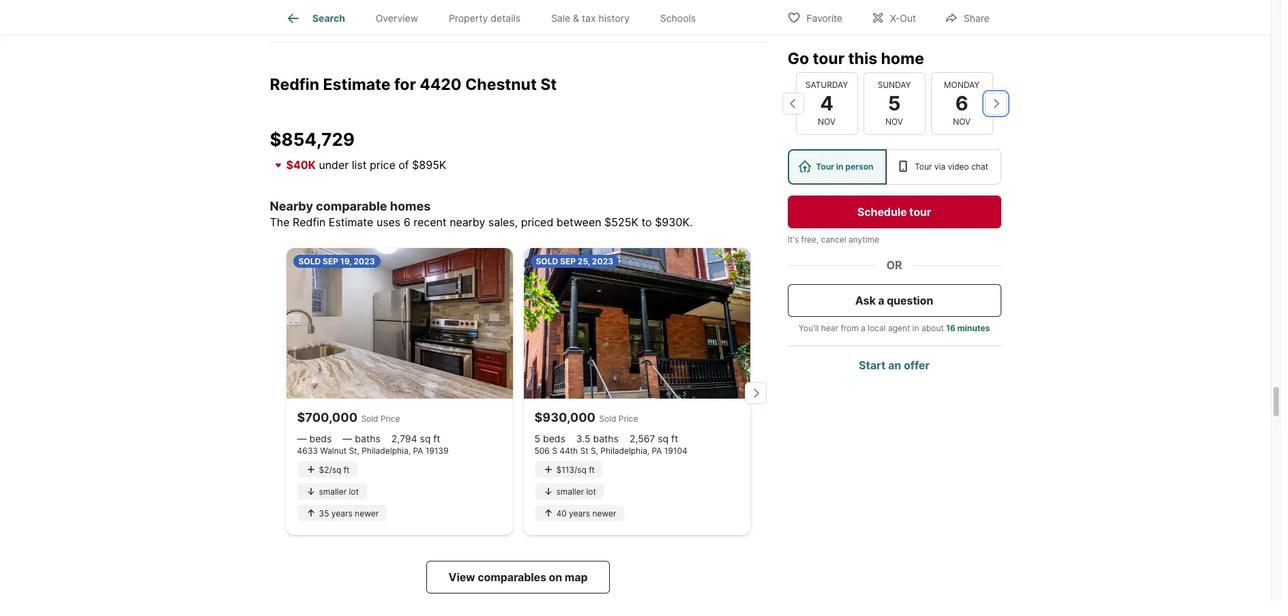 Task type: locate. For each thing, give the bounding box(es) containing it.
1 horizontal spatial in
[[912, 323, 919, 334]]

philadelphia,
[[362, 446, 411, 457], [601, 446, 650, 457]]

2 baths from the left
[[593, 433, 619, 445]]

2 sq from the left
[[658, 433, 669, 445]]

st right chestnut
[[540, 75, 557, 94]]

1 horizontal spatial price
[[619, 414, 638, 425]]

newer right 35
[[355, 509, 379, 519]]

st,
[[349, 446, 359, 457]]

x-out button
[[859, 3, 928, 31]]

1 — from the left
[[297, 433, 307, 445]]

sold sep 25, 2023
[[536, 257, 613, 267]]

6 inside the monday 6 nov
[[955, 91, 968, 115]]

nov for 5
[[886, 117, 903, 127]]

sunday
[[878, 80, 911, 90]]

sold for $930,000
[[536, 257, 558, 267]]

1 horizontal spatial a
[[878, 294, 884, 308]]

baths
[[355, 433, 381, 445], [593, 433, 619, 445]]

0 horizontal spatial years
[[331, 509, 353, 519]]

price up 2,567
[[619, 414, 638, 425]]

smaller down $2/sq ft
[[319, 487, 347, 497]]

— up st,
[[343, 433, 352, 445]]

1 nov from the left
[[818, 117, 836, 127]]

lot for $700,000
[[349, 487, 359, 497]]

ft right $2/sq
[[344, 465, 350, 475]]

price for $930,000
[[619, 414, 638, 425]]

1 vertical spatial 5
[[534, 433, 540, 445]]

1 horizontal spatial newer
[[592, 509, 616, 519]]

philadelphia, down 2,794
[[362, 446, 411, 457]]

st left s,
[[580, 446, 588, 457]]

1 horizontal spatial nov
[[886, 117, 903, 127]]

smaller lot down the $113/sq ft
[[556, 487, 596, 497]]

ask a question button
[[788, 284, 1001, 317]]

sep
[[323, 257, 338, 267], [560, 257, 576, 267]]

redfin up $854,729
[[270, 75, 319, 94]]

1 smaller from the left
[[319, 487, 347, 497]]

0 horizontal spatial nov
[[818, 117, 836, 127]]

1 horizontal spatial philadelphia,
[[601, 446, 650, 457]]

2 sold from the left
[[599, 414, 616, 425]]

tour left person
[[816, 162, 834, 172]]

1 horizontal spatial sep
[[560, 257, 576, 267]]

sold for $700,000
[[298, 257, 321, 267]]

favorite
[[807, 12, 842, 24]]

2,794
[[391, 433, 417, 445]]

0 horizontal spatial next image
[[745, 382, 766, 404]]

1 2023 from the left
[[354, 257, 375, 267]]

s
[[552, 446, 557, 457]]

newer right 40
[[592, 509, 616, 519]]

1 sold from the left
[[298, 257, 321, 267]]

0 horizontal spatial sep
[[323, 257, 338, 267]]

1 newer from the left
[[355, 509, 379, 519]]

2023 right 19,
[[354, 257, 375, 267]]

redfin
[[270, 75, 319, 94], [293, 216, 326, 229]]

1 vertical spatial estimate
[[329, 216, 373, 229]]

sold for $700,000
[[361, 414, 378, 425]]

0 vertical spatial in
[[836, 162, 844, 172]]

history
[[599, 12, 630, 24]]

1 smaller lot from the left
[[319, 487, 359, 497]]

priced
[[521, 216, 553, 229]]

beds
[[309, 433, 332, 445], [543, 433, 565, 445]]

2 beds from the left
[[543, 433, 565, 445]]

photo of 506 s 44th st s, philadelphia, pa 19104 image
[[524, 248, 750, 399]]

1 vertical spatial a
[[861, 323, 866, 334]]

smaller lot down $2/sq ft
[[319, 487, 359, 497]]

1 horizontal spatial pa
[[652, 446, 662, 457]]

a right from
[[861, 323, 866, 334]]

sep left 19,
[[323, 257, 338, 267]]

lot up 35 years newer
[[349, 487, 359, 497]]

2 price from the left
[[619, 414, 638, 425]]

sold up 3.5 baths
[[599, 414, 616, 425]]

sq for $700,000
[[420, 433, 431, 445]]

— baths
[[343, 433, 381, 445]]

1 sep from the left
[[323, 257, 338, 267]]

$525k
[[604, 216, 638, 229]]

1 beds from the left
[[309, 433, 332, 445]]

0 horizontal spatial philadelphia,
[[362, 446, 411, 457]]

overview
[[376, 12, 418, 24]]

1 horizontal spatial beds
[[543, 433, 565, 445]]

smaller down $113/sq
[[556, 487, 584, 497]]

estimate left for
[[323, 75, 391, 94]]

smaller lot
[[319, 487, 359, 497], [556, 487, 596, 497]]

$40k
[[286, 158, 316, 172]]

search link
[[285, 10, 345, 27]]

beds for — beds
[[309, 433, 332, 445]]

2023 for $700,000
[[354, 257, 375, 267]]

1 horizontal spatial tour
[[909, 205, 931, 219]]

a right ask
[[878, 294, 884, 308]]

0 horizontal spatial smaller
[[319, 487, 347, 497]]

sq up 19104
[[658, 433, 669, 445]]

1 sq from the left
[[420, 433, 431, 445]]

tour
[[813, 49, 845, 68], [909, 205, 931, 219]]

it's free, cancel anytime
[[788, 235, 879, 245]]

2 newer from the left
[[592, 509, 616, 519]]

1 years from the left
[[331, 509, 353, 519]]

0 horizontal spatial tour
[[813, 49, 845, 68]]

1 horizontal spatial —
[[343, 433, 352, 445]]

0 horizontal spatial st
[[540, 75, 557, 94]]

2 years from the left
[[569, 509, 590, 519]]

years for $930,000
[[569, 509, 590, 519]]

in left person
[[836, 162, 844, 172]]

beds up s
[[543, 433, 565, 445]]

years
[[331, 509, 353, 519], [569, 509, 590, 519]]

on
[[549, 571, 562, 585]]

baths up 4633 walnut st, philadelphia, pa 19139
[[355, 433, 381, 445]]

6 down monday
[[955, 91, 968, 115]]

2 tour from the left
[[915, 162, 932, 172]]

anytime
[[849, 235, 879, 245]]

0 horizontal spatial sq
[[420, 433, 431, 445]]

walnut
[[320, 446, 347, 457]]

0 horizontal spatial tour
[[816, 162, 834, 172]]

start an offer
[[859, 359, 930, 372]]

4633
[[297, 446, 318, 457]]

5 up the 506
[[534, 433, 540, 445]]

0 horizontal spatial beds
[[309, 433, 332, 445]]

comparables
[[478, 571, 546, 585]]

tour for tour via video chat
[[915, 162, 932, 172]]

1 horizontal spatial baths
[[593, 433, 619, 445]]

tour right schedule
[[909, 205, 931, 219]]

0 horizontal spatial price
[[381, 414, 400, 425]]

0 horizontal spatial a
[[861, 323, 866, 334]]

sep for $700,000
[[323, 257, 338, 267]]

sold up — baths
[[361, 414, 378, 425]]

in right agent
[[912, 323, 919, 334]]

1 horizontal spatial 6
[[955, 91, 968, 115]]

sale & tax history
[[551, 12, 630, 24]]

from
[[841, 323, 859, 334]]

beds up walnut
[[309, 433, 332, 445]]

sep left 25,
[[560, 257, 576, 267]]

1 baths from the left
[[355, 433, 381, 445]]

tour up the saturday
[[813, 49, 845, 68]]

1 vertical spatial st
[[580, 446, 588, 457]]

1 sold from the left
[[361, 414, 378, 425]]

1 horizontal spatial sq
[[658, 433, 669, 445]]

years right 35
[[331, 509, 353, 519]]

0 horizontal spatial pa
[[413, 446, 423, 457]]

estimate inside nearby comparable homes the redfin estimate uses 6 recent nearby sales, priced between $525k to $930k.
[[329, 216, 373, 229]]

6 down homes
[[404, 216, 410, 229]]

1 horizontal spatial 5
[[888, 91, 901, 115]]

2 2023 from the left
[[592, 257, 613, 267]]

x-
[[890, 12, 900, 24]]

sold
[[298, 257, 321, 267], [536, 257, 558, 267]]

1 horizontal spatial tour
[[915, 162, 932, 172]]

this
[[848, 49, 877, 68]]

price inside $700,000 sold price
[[381, 414, 400, 425]]

1 price from the left
[[381, 414, 400, 425]]

schools
[[660, 12, 696, 24]]

1 horizontal spatial smaller
[[556, 487, 584, 497]]

sale
[[551, 12, 570, 24]]

sq up 19139 on the bottom left
[[420, 433, 431, 445]]

baths for 3.5 baths
[[593, 433, 619, 445]]

list
[[352, 158, 367, 172]]

2 philadelphia, from the left
[[601, 446, 650, 457]]

tour via video chat
[[915, 162, 988, 172]]

free,
[[801, 235, 819, 245]]

0 horizontal spatial sold
[[298, 257, 321, 267]]

schedule tour
[[857, 205, 931, 219]]

lot up the 40 years newer
[[586, 487, 596, 497]]

4633 walnut st, philadelphia, pa 19139
[[297, 446, 448, 457]]

2 horizontal spatial nov
[[953, 117, 971, 127]]

5
[[888, 91, 901, 115], [534, 433, 540, 445]]

2 sold from the left
[[536, 257, 558, 267]]

1 horizontal spatial smaller lot
[[556, 487, 596, 497]]

2 smaller lot from the left
[[556, 487, 596, 497]]

1 horizontal spatial sold
[[536, 257, 558, 267]]

baths for — baths
[[355, 433, 381, 445]]

schools tab
[[645, 2, 711, 35]]

1 horizontal spatial st
[[580, 446, 588, 457]]

2 lot from the left
[[586, 487, 596, 497]]

0 horizontal spatial 2023
[[354, 257, 375, 267]]

smaller for $930,000
[[556, 487, 584, 497]]

2023
[[354, 257, 375, 267], [592, 257, 613, 267]]

sold left 19,
[[298, 257, 321, 267]]

0 horizontal spatial smaller lot
[[319, 487, 359, 497]]

4420
[[420, 75, 462, 94]]

price inside the $930,000 sold price
[[619, 414, 638, 425]]

2 — from the left
[[343, 433, 352, 445]]

— up 4633
[[297, 433, 307, 445]]

recent
[[414, 216, 447, 229]]

list box containing tour in person
[[788, 149, 1001, 185]]

newer for $930,000
[[592, 509, 616, 519]]

nov down "sunday"
[[886, 117, 903, 127]]

0 horizontal spatial sold
[[361, 414, 378, 425]]

0 vertical spatial a
[[878, 294, 884, 308]]

x-out
[[890, 12, 916, 24]]

offer
[[904, 359, 930, 372]]

redfin down "nearby"
[[293, 216, 326, 229]]

sold inside $700,000 sold price
[[361, 414, 378, 425]]

years right 40
[[569, 509, 590, 519]]

1 vertical spatial tour
[[909, 205, 931, 219]]

nov down 4
[[818, 117, 836, 127]]

2 smaller from the left
[[556, 487, 584, 497]]

comparable
[[316, 199, 387, 213]]

0 vertical spatial 6
[[955, 91, 968, 115]]

photo of 4633 walnut st, philadelphia, pa 19139 image
[[286, 248, 513, 399]]

tour in person
[[816, 162, 874, 172]]

tour left via
[[915, 162, 932, 172]]

a inside button
[[878, 294, 884, 308]]

0 vertical spatial 5
[[888, 91, 901, 115]]

3 nov from the left
[[953, 117, 971, 127]]

smaller lot for $700,000
[[319, 487, 359, 497]]

1 tour from the left
[[816, 162, 834, 172]]

nov down monday
[[953, 117, 971, 127]]

philadelphia, down 2,567
[[601, 446, 650, 457]]

5 inside sunday 5 nov
[[888, 91, 901, 115]]

price up 2,794
[[381, 414, 400, 425]]

2023 right 25,
[[592, 257, 613, 267]]

1 horizontal spatial sold
[[599, 414, 616, 425]]

0 horizontal spatial 6
[[404, 216, 410, 229]]

1 horizontal spatial 2023
[[592, 257, 613, 267]]

0 vertical spatial tour
[[813, 49, 845, 68]]

1 horizontal spatial lot
[[586, 487, 596, 497]]

0 horizontal spatial newer
[[355, 509, 379, 519]]

estimate down comparable
[[329, 216, 373, 229]]

redfin estimate for 4420 chestnut st
[[270, 75, 557, 94]]

tour inside button
[[909, 205, 931, 219]]

years for $700,000
[[331, 509, 353, 519]]

baths up 506 s 44th st s, philadelphia, pa 19104 at bottom
[[593, 433, 619, 445]]

5 down "sunday"
[[888, 91, 901, 115]]

out
[[900, 12, 916, 24]]

in inside option
[[836, 162, 844, 172]]

view
[[449, 571, 475, 585]]

0 horizontal spatial —
[[297, 433, 307, 445]]

nov inside saturday 4 nov
[[818, 117, 836, 127]]

estimate
[[323, 75, 391, 94], [329, 216, 373, 229]]

sold left 25,
[[536, 257, 558, 267]]

44th
[[560, 446, 578, 457]]

2 sep from the left
[[560, 257, 576, 267]]

agent
[[888, 323, 910, 334]]

nov inside sunday 5 nov
[[886, 117, 903, 127]]

nearby comparable homes the redfin estimate uses 6 recent nearby sales, priced between $525k to $930k.
[[270, 199, 693, 229]]

0 vertical spatial st
[[540, 75, 557, 94]]

$854,729
[[270, 129, 355, 150]]

1 vertical spatial redfin
[[293, 216, 326, 229]]

sold inside the $930,000 sold price
[[599, 414, 616, 425]]

40 years newer
[[556, 509, 616, 519]]

— beds
[[297, 433, 332, 445]]

1 vertical spatial 6
[[404, 216, 410, 229]]

view comparables on map
[[449, 571, 588, 585]]

next image
[[985, 93, 1007, 115], [745, 382, 766, 404]]

0 horizontal spatial in
[[836, 162, 844, 172]]

tab list
[[270, 0, 722, 35]]

0 vertical spatial next image
[[985, 93, 1007, 115]]

list box
[[788, 149, 1001, 185]]

pa down the 2,794 sq ft
[[413, 446, 423, 457]]

lot
[[349, 487, 359, 497], [586, 487, 596, 497]]

home
[[881, 49, 924, 68]]

None button
[[796, 72, 858, 135], [863, 72, 925, 135], [931, 72, 993, 135], [796, 72, 858, 135], [863, 72, 925, 135], [931, 72, 993, 135]]

6
[[955, 91, 968, 115], [404, 216, 410, 229]]

0 horizontal spatial baths
[[355, 433, 381, 445]]

1 lot from the left
[[349, 487, 359, 497]]

&
[[573, 12, 579, 24]]

favorite button
[[776, 3, 854, 31]]

newer for $700,000
[[355, 509, 379, 519]]

tab list containing search
[[270, 0, 722, 35]]

1 horizontal spatial years
[[569, 509, 590, 519]]

2 nov from the left
[[886, 117, 903, 127]]

nov inside the monday 6 nov
[[953, 117, 971, 127]]

it's
[[788, 235, 799, 245]]

redfin inside nearby comparable homes the redfin estimate uses 6 recent nearby sales, priced between $525k to $930k.
[[293, 216, 326, 229]]

0 horizontal spatial lot
[[349, 487, 359, 497]]

pa down 2,567 sq ft
[[652, 446, 662, 457]]



Task type: describe. For each thing, give the bounding box(es) containing it.
share
[[964, 12, 990, 24]]

nearby
[[450, 216, 485, 229]]

— for — beds
[[297, 433, 307, 445]]

video
[[948, 162, 969, 172]]

40
[[556, 509, 567, 519]]

s,
[[591, 446, 598, 457]]

nov for 4
[[818, 117, 836, 127]]

schedule
[[857, 205, 907, 219]]

monday 6 nov
[[944, 80, 980, 127]]

35
[[319, 509, 329, 519]]

an
[[888, 359, 901, 372]]

0 vertical spatial redfin
[[270, 75, 319, 94]]

property details tab
[[434, 2, 536, 35]]

for
[[394, 75, 416, 94]]

smaller lot for $930,000
[[556, 487, 596, 497]]

tour for tour in person
[[816, 162, 834, 172]]

$113/sq ft
[[556, 465, 595, 475]]

2 pa from the left
[[652, 446, 662, 457]]

of
[[399, 158, 409, 172]]

1 horizontal spatial next image
[[985, 93, 1007, 115]]

4
[[820, 91, 834, 115]]

sq for $930,000
[[658, 433, 669, 445]]

nov for 6
[[953, 117, 971, 127]]

1 vertical spatial next image
[[745, 382, 766, 404]]

saturday
[[806, 80, 848, 90]]

$113/sq
[[556, 465, 587, 475]]

506 s 44th st s, philadelphia, pa 19104
[[534, 446, 687, 457]]

$700,000 sold price
[[297, 411, 400, 425]]

local
[[868, 323, 886, 334]]

under list price of $895k
[[316, 158, 446, 172]]

1 pa from the left
[[413, 446, 423, 457]]

minutes
[[957, 323, 990, 334]]

chat
[[971, 162, 988, 172]]

tour via video chat option
[[887, 149, 1001, 185]]

go
[[788, 49, 809, 68]]

3.5
[[576, 433, 590, 445]]

sale & tax history tab
[[536, 2, 645, 35]]

19139
[[425, 446, 448, 457]]

506
[[534, 446, 550, 457]]

sales,
[[488, 216, 518, 229]]

price
[[370, 158, 396, 172]]

smaller for $700,000
[[319, 487, 347, 497]]

under
[[319, 158, 349, 172]]

cancel
[[821, 235, 846, 245]]

sold for $930,000
[[599, 414, 616, 425]]

monday
[[944, 80, 980, 90]]

sunday 5 nov
[[878, 80, 911, 127]]

question
[[887, 294, 933, 308]]

1 vertical spatial in
[[912, 323, 919, 334]]

homes
[[390, 199, 431, 213]]

ft down s,
[[589, 465, 595, 475]]

tour for go
[[813, 49, 845, 68]]

2,567
[[630, 433, 655, 445]]

map
[[565, 571, 588, 585]]

share button
[[933, 3, 1001, 31]]

$895k
[[412, 158, 446, 172]]

start
[[859, 359, 886, 372]]

$2/sq
[[319, 465, 341, 475]]

$930,000 sold price
[[534, 411, 638, 425]]

or
[[886, 259, 902, 272]]

2,567 sq ft
[[630, 433, 678, 445]]

35 years newer
[[319, 509, 379, 519]]

saturday 4 nov
[[806, 80, 848, 127]]

beds for 5 beds
[[543, 433, 565, 445]]

3.5 baths
[[576, 433, 619, 445]]

ft up 19104
[[671, 433, 678, 445]]

view comparables on map button
[[426, 562, 610, 594]]

hear
[[821, 323, 838, 334]]

between
[[557, 216, 601, 229]]

chestnut
[[465, 75, 537, 94]]

0 vertical spatial estimate
[[323, 75, 391, 94]]

lot for $930,000
[[586, 487, 596, 497]]

overview tab
[[360, 2, 434, 35]]

schedule tour button
[[788, 196, 1001, 229]]

nearby
[[270, 199, 313, 213]]

ask
[[855, 294, 876, 308]]

the
[[270, 216, 290, 229]]

1 philadelphia, from the left
[[362, 446, 411, 457]]

6 inside nearby comparable homes the redfin estimate uses 6 recent nearby sales, priced between $525k to $930k.
[[404, 216, 410, 229]]

you'll hear from a local agent in about 16 minutes
[[799, 323, 990, 334]]

tour for schedule
[[909, 205, 931, 219]]

0 horizontal spatial 5
[[534, 433, 540, 445]]

$2/sq ft
[[319, 465, 350, 475]]

$700,000
[[297, 411, 357, 425]]

5 beds
[[534, 433, 565, 445]]

19104
[[664, 446, 687, 457]]

previous image
[[782, 93, 804, 115]]

16
[[946, 323, 956, 334]]

sep for $930,000
[[560, 257, 576, 267]]

price for $700,000
[[381, 414, 400, 425]]

start an offer link
[[859, 359, 930, 372]]

ft up 19139 on the bottom left
[[433, 433, 440, 445]]

— for — baths
[[343, 433, 352, 445]]

2,794 sq ft
[[391, 433, 440, 445]]

tour in person option
[[788, 149, 887, 185]]

about
[[922, 323, 944, 334]]

19,
[[340, 257, 352, 267]]

2023 for $930,000
[[592, 257, 613, 267]]

person
[[845, 162, 874, 172]]

you'll
[[799, 323, 819, 334]]

sold sep 19, 2023
[[298, 257, 375, 267]]

$930k.
[[655, 216, 693, 229]]



Task type: vqa. For each thing, say whether or not it's contained in the screenshot.
the leftmost 9
no



